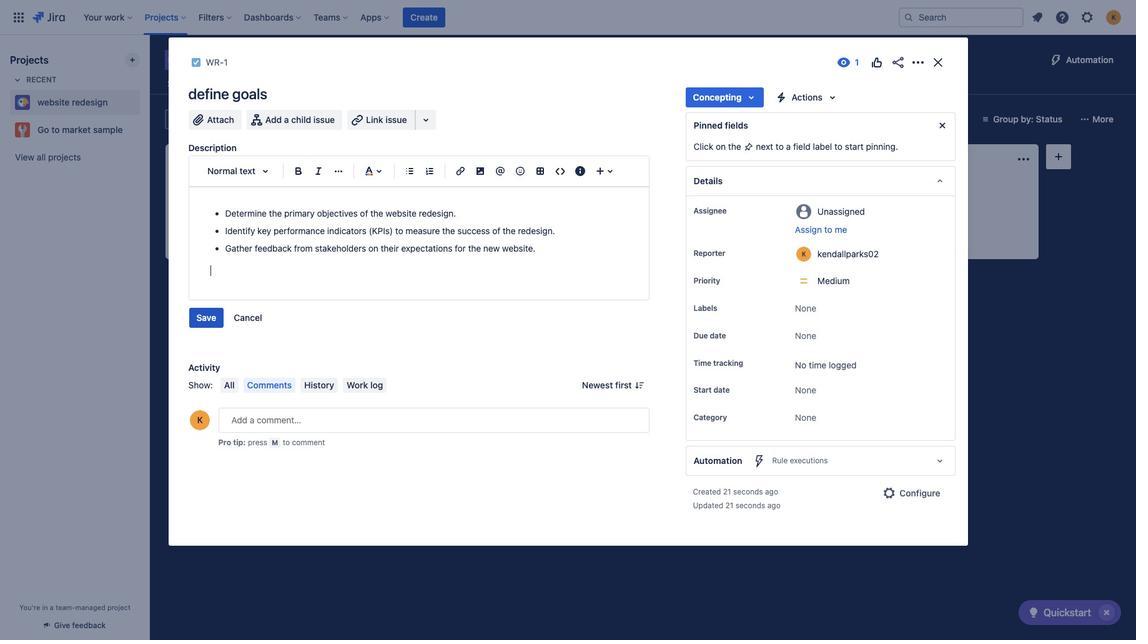 Task type: describe. For each thing, give the bounding box(es) containing it.
save
[[196, 312, 216, 323]]

testing 0
[[713, 154, 754, 164]]

in
[[42, 604, 48, 612]]

3 none from the top
[[795, 385, 817, 396]]

concepting 1
[[361, 154, 417, 164]]

the up (kpis)
[[371, 208, 383, 219]]

their
[[381, 243, 399, 254]]

1 horizontal spatial redesign
[[245, 51, 303, 69]]

issue inside link issue button
[[386, 114, 407, 125]]

0 horizontal spatial redesign.
[[419, 208, 456, 219]]

0 vertical spatial ago
[[765, 488, 779, 497]]

create button for design
[[521, 179, 684, 199]]

create banner
[[0, 0, 1136, 35]]

table image
[[533, 164, 548, 179]]

0 horizontal spatial task image
[[191, 57, 201, 67]]

1 horizontal spatial website
[[190, 51, 242, 69]]

create button inside primary "element"
[[403, 7, 446, 27]]

to
[[184, 155, 194, 163]]

labels
[[694, 304, 718, 313]]

determine
[[225, 208, 267, 219]]

add
[[265, 114, 282, 125]]

1 horizontal spatial wr-
[[367, 213, 384, 222]]

actions image
[[911, 55, 926, 70]]

to left start
[[835, 141, 843, 152]]

normal text button
[[201, 157, 278, 185]]

reporter
[[694, 249, 726, 258]]

automation button
[[1044, 50, 1121, 70]]

automation image
[[1049, 52, 1064, 67]]

tip:
[[233, 438, 246, 447]]

link web pages and more image
[[418, 112, 433, 127]]

wr-1 for rightmost wr-1 link
[[367, 213, 387, 222]]

the up for
[[442, 226, 455, 236]]

recent
[[26, 75, 57, 84]]

website redesign link
[[10, 90, 135, 115]]

quickstart button
[[1019, 600, 1121, 625]]

emoji image
[[513, 164, 528, 179]]

team-
[[56, 604, 75, 612]]

medium
[[818, 276, 850, 286]]

create button for testing
[[697, 179, 860, 199]]

pinning.
[[866, 141, 898, 152]]

automation inside define goals dialog
[[694, 456, 743, 466]]

due date pin to top. only you can see pinned fields. image
[[729, 331, 739, 341]]

bold ⌘b image
[[291, 164, 306, 179]]

history button
[[301, 378, 338, 393]]

you're
[[19, 604, 40, 612]]

next
[[756, 141, 774, 152]]

show:
[[188, 380, 213, 390]]

work log
[[347, 380, 383, 390]]

first
[[615, 380, 632, 390]]

Add a comment… field
[[218, 408, 649, 433]]

link image
[[453, 164, 468, 179]]

collapse recent projects image
[[10, 72, 25, 87]]

group inside define goals dialog
[[189, 308, 270, 328]]

issue inside add a child issue button
[[314, 114, 335, 125]]

priority pin to top. only you can see pinned fields. image
[[723, 276, 733, 286]]

work
[[347, 380, 368, 390]]

no time logged
[[795, 360, 857, 370]]

m
[[272, 439, 278, 447]]

link issue button
[[347, 110, 416, 130]]

assign to me
[[795, 224, 847, 235]]

more formatting image
[[331, 164, 346, 179]]

italic ⌘i image
[[311, 164, 326, 179]]

tracking
[[714, 359, 743, 368]]

key
[[258, 226, 271, 236]]

1 horizontal spatial define
[[352, 187, 378, 197]]

wr- inside define goals dialog
[[206, 57, 224, 67]]

updated
[[693, 501, 724, 511]]

view
[[15, 152, 34, 162]]

quickstart
[[1044, 607, 1092, 619]]

all
[[224, 380, 235, 390]]

assign
[[795, 224, 822, 235]]

mention image
[[493, 164, 508, 179]]

1 for wr-1 link within the define goals dialog
[[224, 57, 228, 67]]

time tracking
[[694, 359, 743, 368]]

click
[[694, 141, 714, 152]]

1 horizontal spatial website redesign
[[190, 51, 303, 69]]

success
[[458, 226, 490, 236]]

assignee
[[694, 206, 727, 216]]

objectives
[[317, 208, 358, 219]]

website inside description - main content area, start typing to enter text. text field
[[386, 208, 417, 219]]

design 0
[[537, 154, 574, 164]]

design
[[537, 155, 564, 163]]

concepting button
[[686, 87, 764, 107]]

link
[[366, 114, 383, 125]]

1 vertical spatial task image
[[352, 212, 362, 222]]

created
[[693, 488, 721, 497]]

to right m
[[283, 438, 290, 447]]

time tracking pin to top. only you can see pinned fields. image
[[746, 359, 756, 369]]

cancel
[[234, 312, 262, 323]]

a inside button
[[284, 114, 289, 125]]

pro tip: press m to comment
[[218, 438, 325, 447]]

1 horizontal spatial redesign.
[[518, 226, 555, 236]]

add a child issue
[[265, 114, 335, 125]]

wr-1 link inside define goals dialog
[[206, 55, 228, 70]]

more information about this user image
[[797, 247, 812, 262]]

click on the
[[694, 141, 744, 152]]

give feedback
[[54, 621, 106, 630]]

1 vertical spatial website
[[37, 97, 70, 107]]

launch
[[889, 155, 919, 163]]

menu bar inside define goals dialog
[[218, 378, 389, 393]]

determine the primary objectives of the website redesign.
[[225, 208, 456, 219]]

newest first
[[582, 380, 632, 390]]

2 none from the top
[[795, 331, 817, 341]]

0 for launch 0
[[924, 154, 930, 164]]

sample
[[93, 124, 123, 135]]

goals inside dialog
[[232, 85, 267, 102]]

market
[[62, 124, 91, 135]]

newest
[[582, 380, 613, 390]]

projects
[[10, 54, 49, 66]]

vote options: no one has voted for this issue yet. image
[[869, 55, 884, 70]]

the up the key
[[269, 208, 282, 219]]

0 vertical spatial seconds
[[734, 488, 763, 497]]

save button
[[189, 308, 224, 328]]

due date
[[694, 331, 726, 341]]

the up testing 0
[[728, 141, 741, 152]]

0 horizontal spatial website redesign
[[37, 97, 108, 107]]

check image
[[1026, 605, 1041, 620]]

to right next
[[776, 141, 784, 152]]

link issue
[[366, 114, 407, 125]]

a for you're in a team-managed project
[[50, 604, 54, 612]]

details element
[[686, 166, 956, 196]]

comments button
[[243, 378, 296, 393]]

go to market sample link
[[10, 117, 135, 142]]

all button
[[220, 378, 238, 393]]

comment
[[292, 438, 325, 447]]

define goals inside dialog
[[188, 85, 267, 102]]

measure
[[406, 226, 440, 236]]

stakeholders
[[315, 243, 366, 254]]

normal text
[[207, 166, 256, 176]]

from
[[294, 243, 313, 254]]

field
[[793, 141, 811, 152]]

priority
[[694, 276, 720, 286]]

unassigned
[[818, 206, 865, 216]]

1 0 from the left
[[212, 154, 217, 164]]



Task type: locate. For each thing, give the bounding box(es) containing it.
0 right testing
[[749, 154, 754, 164]]

0 horizontal spatial wr-1 link
[[206, 55, 228, 70]]

1 vertical spatial redesign
[[72, 97, 108, 107]]

the right for
[[468, 243, 481, 254]]

feedback
[[255, 243, 292, 254], [72, 621, 106, 630]]

1 inside define goals dialog
[[224, 57, 228, 67]]

of up indicators
[[360, 208, 368, 219]]

1 vertical spatial wr-1
[[367, 213, 387, 222]]

log
[[370, 380, 383, 390]]

settings
[[791, 78, 824, 89]]

on up testing
[[716, 141, 726, 152]]

tab
[[219, 72, 249, 95]]

date
[[710, 331, 726, 341], [714, 386, 730, 395]]

create column image
[[1052, 149, 1067, 164]]

task image up summary
[[191, 57, 201, 67]]

automation right automation image
[[1067, 54, 1114, 65]]

redesign
[[245, 51, 303, 69], [72, 97, 108, 107]]

automation inside button
[[1067, 54, 1114, 65]]

create button
[[403, 7, 446, 27], [169, 179, 331, 199], [521, 179, 684, 199], [697, 179, 860, 199], [345, 237, 507, 257]]

3 0 from the left
[[749, 154, 754, 164]]

2 vertical spatial website
[[386, 208, 417, 219]]

4 none from the top
[[795, 413, 817, 423]]

reporter pin to top. only you can see pinned fields. image
[[728, 249, 738, 259]]

ago
[[765, 488, 779, 497], [768, 501, 781, 511]]

1 vertical spatial 1
[[413, 154, 417, 164]]

1 horizontal spatial of
[[492, 226, 501, 236]]

to inside go to market sample link
[[51, 124, 60, 135]]

feedback inside button
[[72, 621, 106, 630]]

redesign up go to market sample
[[72, 97, 108, 107]]

to do 0
[[184, 154, 217, 164]]

0 horizontal spatial of
[[360, 208, 368, 219]]

primary
[[284, 208, 315, 219]]

gather
[[225, 243, 252, 254]]

1 issue from the left
[[314, 114, 335, 125]]

the up website.
[[503, 226, 516, 236]]

0 vertical spatial 1
[[224, 57, 228, 67]]

0 horizontal spatial 1
[[224, 57, 228, 67]]

summary link
[[165, 72, 209, 95]]

a right in
[[50, 604, 54, 612]]

issue right link
[[386, 114, 407, 125]]

summary
[[167, 78, 207, 89]]

executions
[[790, 456, 828, 466]]

1 left numbered list ⌘⇧7 image
[[413, 154, 417, 164]]

0 horizontal spatial goals
[[232, 85, 267, 102]]

menu bar containing all
[[218, 378, 389, 393]]

create for define goals
[[365, 241, 392, 252]]

view all projects link
[[10, 146, 140, 169]]

task image
[[191, 57, 201, 67], [352, 212, 362, 222]]

copy link to issue image
[[225, 57, 235, 67]]

1 vertical spatial feedback
[[72, 621, 106, 630]]

1 vertical spatial automation
[[694, 456, 743, 466]]

bullet list ⌘⇧8 image
[[402, 164, 417, 179]]

concepting for concepting
[[693, 92, 742, 102]]

wr- left the copy link to issue image
[[206, 57, 224, 67]]

created 21 seconds ago updated 21 seconds ago
[[693, 488, 781, 511]]

give feedback button
[[37, 615, 113, 636]]

1 vertical spatial on
[[369, 243, 379, 254]]

concepting inside concepting dropdown button
[[693, 92, 742, 102]]

0 horizontal spatial issue
[[314, 114, 335, 125]]

rule executions
[[773, 456, 828, 466]]

next to a field label to start pinning.
[[754, 141, 898, 152]]

create button for to do
[[169, 179, 331, 199]]

0 vertical spatial wr-
[[206, 57, 224, 67]]

issue right child
[[314, 114, 335, 125]]

2 vertical spatial 1
[[384, 213, 387, 222]]

tab list containing summary
[[157, 72, 834, 95]]

automation
[[1067, 54, 1114, 65], [694, 456, 743, 466]]

of down medium image
[[492, 226, 501, 236]]

0 right code snippet image
[[569, 154, 574, 164]]

wr- up (kpis)
[[367, 213, 384, 222]]

hide message image
[[935, 118, 950, 133]]

Search field
[[899, 7, 1024, 27]]

1 horizontal spatial issue
[[386, 114, 407, 125]]

define goals
[[188, 85, 267, 102], [352, 187, 402, 197]]

wr-1 link up (kpis)
[[367, 212, 387, 223]]

1 horizontal spatial automation
[[1067, 54, 1114, 65]]

Description - Main content area, start typing to enter text. text field
[[210, 206, 628, 279]]

category
[[694, 413, 727, 423]]

close image
[[931, 55, 946, 70]]

actions
[[792, 92, 823, 102]]

0 vertical spatial goals
[[232, 85, 267, 102]]

cancel button
[[226, 308, 270, 328]]

0 horizontal spatial wr-1
[[206, 57, 228, 67]]

no
[[795, 360, 807, 370]]

group
[[189, 308, 270, 328]]

0 vertical spatial redesign
[[245, 51, 303, 69]]

Search board text field
[[166, 111, 261, 128]]

a right add
[[284, 114, 289, 125]]

to right (kpis)
[[395, 226, 403, 236]]

0 for testing 0
[[749, 154, 754, 164]]

of
[[360, 208, 368, 219], [492, 226, 501, 236]]

assign to me button
[[795, 224, 942, 236]]

concepting up pinned fields
[[693, 92, 742, 102]]

1 vertical spatial a
[[786, 141, 791, 152]]

0 vertical spatial date
[[710, 331, 726, 341]]

pinned fields
[[694, 120, 748, 131]]

numbered list ⌘⇧7 image
[[422, 164, 437, 179]]

managed
[[75, 604, 105, 612]]

configure
[[900, 488, 941, 499]]

0 horizontal spatial define
[[188, 85, 229, 102]]

1 vertical spatial wr-
[[367, 213, 384, 222]]

2 horizontal spatial 1
[[413, 154, 417, 164]]

child
[[291, 114, 311, 125]]

0 horizontal spatial on
[[369, 243, 379, 254]]

define goals down concepting 1
[[352, 187, 402, 197]]

21
[[723, 488, 731, 497], [726, 501, 734, 511]]

0 vertical spatial task image
[[191, 57, 201, 67]]

details
[[694, 176, 723, 186]]

dismiss quickstart image
[[1097, 603, 1117, 623]]

1 for rightmost wr-1 link
[[384, 213, 387, 222]]

identify key performance indicators (kpis) to measure the success of the redesign.
[[225, 226, 555, 236]]

expectations
[[401, 243, 453, 254]]

me
[[835, 224, 847, 235]]

0 vertical spatial define goals
[[188, 85, 267, 102]]

pinned
[[694, 120, 723, 131]]

website down recent
[[37, 97, 70, 107]]

rule
[[773, 456, 788, 466]]

1 up (kpis)
[[384, 213, 387, 222]]

0 vertical spatial feedback
[[255, 243, 292, 254]]

wr-1 for wr-1 link within the define goals dialog
[[206, 57, 228, 67]]

1 none from the top
[[795, 303, 817, 314]]

0 right launch
[[924, 154, 930, 164]]

0 vertical spatial 21
[[723, 488, 731, 497]]

on inside text field
[[369, 243, 379, 254]]

0 vertical spatial redesign.
[[419, 208, 456, 219]]

1 vertical spatial define goals
[[352, 187, 402, 197]]

1 vertical spatial seconds
[[736, 501, 766, 511]]

2 issue from the left
[[386, 114, 407, 125]]

configure link
[[877, 484, 948, 504]]

none down no
[[795, 385, 817, 396]]

goals down concepting 1
[[380, 187, 402, 197]]

comments
[[247, 380, 292, 390]]

1 horizontal spatial define goals
[[352, 187, 402, 197]]

redesign inside website redesign link
[[72, 97, 108, 107]]

testing
[[713, 155, 744, 163]]

redesign. up measure
[[419, 208, 456, 219]]

1 vertical spatial date
[[714, 386, 730, 395]]

0 horizontal spatial redesign
[[72, 97, 108, 107]]

date for due date
[[710, 331, 726, 341]]

4 0 from the left
[[924, 154, 930, 164]]

fields
[[725, 120, 748, 131]]

1 horizontal spatial task image
[[352, 212, 362, 222]]

search image
[[904, 12, 914, 22]]

define goals dialog
[[168, 37, 968, 546]]

define goals up attach
[[188, 85, 267, 102]]

1
[[224, 57, 228, 67], [413, 154, 417, 164], [384, 213, 387, 222]]

0 vertical spatial wr-1 link
[[206, 55, 228, 70]]

goals up add
[[232, 85, 267, 102]]

info panel image
[[573, 164, 588, 179]]

0 horizontal spatial a
[[50, 604, 54, 612]]

feedback for give
[[72, 621, 106, 630]]

none up no
[[795, 331, 817, 341]]

1 horizontal spatial concepting
[[693, 92, 742, 102]]

wr-
[[206, 57, 224, 67], [367, 213, 384, 222]]

1 horizontal spatial wr-1
[[367, 213, 387, 222]]

21 right updated
[[726, 501, 734, 511]]

performance
[[274, 226, 325, 236]]

0 vertical spatial define
[[188, 85, 229, 102]]

go
[[37, 124, 49, 135]]

1 horizontal spatial goals
[[380, 187, 402, 197]]

wr-1 link
[[206, 55, 228, 70], [367, 212, 387, 223]]

feedback for gather
[[255, 243, 292, 254]]

wr-1 up (kpis)
[[367, 213, 387, 222]]

a for next to a field label to start pinning.
[[786, 141, 791, 152]]

attach button
[[188, 110, 242, 130]]

to inside assign to me button
[[825, 224, 833, 235]]

0 vertical spatial a
[[284, 114, 289, 125]]

0 for design 0
[[569, 154, 574, 164]]

create for testing
[[717, 184, 745, 195]]

seconds right "created"
[[734, 488, 763, 497]]

seconds right updated
[[736, 501, 766, 511]]

to right go
[[51, 124, 60, 135]]

date for start date
[[714, 386, 730, 395]]

add image, video, or file image
[[473, 164, 488, 179]]

2 vertical spatial a
[[50, 604, 54, 612]]

project
[[759, 78, 789, 89]]

1 horizontal spatial feedback
[[255, 243, 292, 254]]

0 vertical spatial concepting
[[693, 92, 742, 102]]

concepting inside concepting 1
[[361, 155, 408, 163]]

21 right "created"
[[723, 488, 731, 497]]

website up summary
[[190, 51, 242, 69]]

concepting for concepting 1
[[361, 155, 408, 163]]

1 vertical spatial goals
[[380, 187, 402, 197]]

0 vertical spatial on
[[716, 141, 726, 152]]

0 vertical spatial website redesign
[[190, 51, 303, 69]]

2 horizontal spatial website
[[386, 208, 417, 219]]

due
[[694, 331, 708, 341]]

a left field in the right top of the page
[[786, 141, 791, 152]]

feedback inside description - main content area, start typing to enter text. text field
[[255, 243, 292, 254]]

identify
[[225, 226, 255, 236]]

give
[[54, 621, 70, 630]]

1 vertical spatial of
[[492, 226, 501, 236]]

create for design
[[541, 184, 569, 195]]

1 up attach
[[224, 57, 228, 67]]

redesign right the copy link to issue image
[[245, 51, 303, 69]]

history
[[304, 380, 334, 390]]

to left me
[[825, 224, 833, 235]]

1 vertical spatial ago
[[768, 501, 781, 511]]

primary element
[[7, 0, 889, 35]]

attach
[[207, 114, 234, 125]]

press
[[248, 438, 267, 447]]

1 horizontal spatial a
[[284, 114, 289, 125]]

0 vertical spatial automation
[[1067, 54, 1114, 65]]

none down more information about this user icon on the top right
[[795, 303, 817, 314]]

on left their
[[369, 243, 379, 254]]

the
[[728, 141, 741, 152], [269, 208, 282, 219], [371, 208, 383, 219], [442, 226, 455, 236], [503, 226, 516, 236], [468, 243, 481, 254]]

go to market sample
[[37, 124, 123, 135]]

create button for define goals
[[345, 237, 507, 257]]

redesign. up website.
[[518, 226, 555, 236]]

1 vertical spatial website redesign
[[37, 97, 108, 107]]

group containing save
[[189, 308, 270, 328]]

a
[[284, 114, 289, 125], [786, 141, 791, 152], [50, 604, 54, 612]]

create inside primary "element"
[[411, 12, 438, 22]]

0 horizontal spatial automation
[[694, 456, 743, 466]]

2 horizontal spatial a
[[786, 141, 791, 152]]

1 horizontal spatial on
[[716, 141, 726, 152]]

0 vertical spatial of
[[360, 208, 368, 219]]

description
[[188, 142, 237, 153]]

add people image
[[321, 112, 336, 127]]

time
[[694, 359, 712, 368]]

feedback down the managed
[[72, 621, 106, 630]]

launch 0
[[889, 154, 930, 164]]

website up identify key performance indicators (kpis) to measure the success of the redesign.
[[386, 208, 417, 219]]

none up the executions
[[795, 413, 817, 423]]

define up "search board" "text field"
[[188, 85, 229, 102]]

view all projects
[[15, 152, 81, 162]]

feedback down the key
[[255, 243, 292, 254]]

0 horizontal spatial concepting
[[361, 155, 408, 163]]

0 horizontal spatial define goals
[[188, 85, 267, 102]]

0 down description
[[212, 154, 217, 164]]

0 horizontal spatial wr-
[[206, 57, 224, 67]]

code snippet image
[[553, 164, 568, 179]]

wr-1 inside define goals dialog
[[206, 57, 228, 67]]

0 horizontal spatial feedback
[[72, 621, 106, 630]]

date left the due date pin to top. only you can see pinned fields. image
[[710, 331, 726, 341]]

define inside dialog
[[188, 85, 229, 102]]

tab list
[[157, 72, 834, 95]]

0 horizontal spatial website
[[37, 97, 70, 107]]

for
[[455, 243, 466, 254]]

concepting up bullet list ⌘⇧8 icon
[[361, 155, 408, 163]]

(kpis)
[[369, 226, 393, 236]]

gather feedback from stakeholders on their expectations for the new website.
[[225, 243, 536, 254]]

date right start
[[714, 386, 730, 395]]

define up determine the primary objectives of the website redesign.
[[352, 187, 378, 197]]

seconds
[[734, 488, 763, 497], [736, 501, 766, 511]]

task image up indicators
[[352, 212, 362, 222]]

2 0 from the left
[[569, 154, 574, 164]]

do
[[196, 155, 207, 163]]

start date
[[694, 386, 730, 395]]

0 vertical spatial website
[[190, 51, 242, 69]]

menu bar
[[218, 378, 389, 393]]

automation element
[[686, 446, 956, 476]]

1 vertical spatial concepting
[[361, 155, 408, 163]]

wr-1 up summary
[[206, 57, 228, 67]]

to inside description - main content area, start typing to enter text. text field
[[395, 226, 403, 236]]

start
[[694, 386, 712, 395]]

actions button
[[769, 87, 845, 107]]

automation up "created"
[[694, 456, 743, 466]]

1 horizontal spatial wr-1 link
[[367, 212, 387, 223]]

1 vertical spatial 21
[[726, 501, 734, 511]]

wr-1 link up summary
[[206, 55, 228, 70]]

1 vertical spatial redesign.
[[518, 226, 555, 236]]

1 vertical spatial wr-1 link
[[367, 212, 387, 223]]

1 vertical spatial define
[[352, 187, 378, 197]]

0 vertical spatial wr-1
[[206, 57, 228, 67]]

jira image
[[32, 10, 65, 25], [32, 10, 65, 25]]

time
[[809, 360, 827, 370]]

1 horizontal spatial 1
[[384, 213, 387, 222]]

medium image
[[487, 212, 497, 222]]



Task type: vqa. For each thing, say whether or not it's contained in the screenshot.
Settings Icon
no



